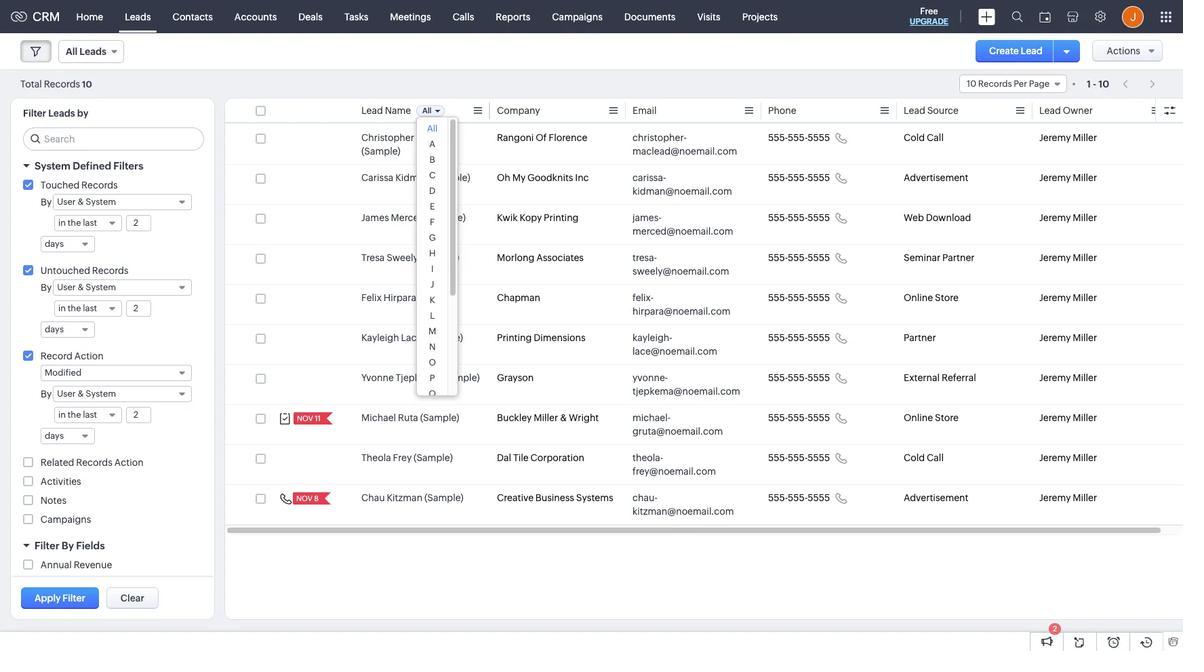 Task type: locate. For each thing, give the bounding box(es) containing it.
james merced (sample)
[[362, 212, 466, 223]]

michael- gruta@noemail.com link
[[633, 411, 742, 438]]

felix-
[[633, 292, 654, 303]]

1 the from the top
[[68, 218, 81, 228]]

action
[[74, 351, 104, 362], [114, 457, 144, 468]]

partner up external
[[904, 332, 937, 343]]

5555 for theola- frey@noemail.com
[[808, 453, 831, 463]]

0 vertical spatial advertisement
[[904, 172, 969, 183]]

lead right create
[[1021, 45, 1043, 56]]

of
[[536, 132, 547, 143]]

user & system field down untouched records
[[53, 280, 192, 296]]

online down seminar
[[904, 292, 934, 303]]

download
[[927, 212, 972, 223]]

2 vertical spatial filter
[[63, 593, 85, 604]]

filter for filter by fields
[[35, 540, 59, 552]]

days field up untouched
[[41, 236, 95, 252]]

miller for carissa- kidman@noemail.com
[[1074, 172, 1098, 183]]

last up 'related records action'
[[83, 410, 97, 420]]

0 horizontal spatial printing
[[497, 332, 532, 343]]

5555 for chau- kitzman@noemail.com
[[808, 493, 831, 503]]

partner right seminar
[[943, 252, 975, 263]]

in down untouched
[[58, 303, 66, 313]]

0 vertical spatial action
[[74, 351, 104, 362]]

1 jeremy miller from the top
[[1040, 132, 1098, 143]]

9 jeremy miller from the top
[[1040, 453, 1098, 463]]

calendar image
[[1040, 11, 1052, 22]]

9 5555 from the top
[[808, 453, 831, 463]]

0 vertical spatial the
[[68, 218, 81, 228]]

1 online store from the top
[[904, 292, 959, 303]]

2 online from the top
[[904, 412, 934, 423]]

last for touched
[[83, 218, 97, 228]]

printing up grayson
[[497, 332, 532, 343]]

0 horizontal spatial campaigns
[[41, 514, 91, 525]]

4 jeremy miller from the top
[[1040, 252, 1098, 263]]

0 vertical spatial partner
[[943, 252, 975, 263]]

miller for james- merced@noemail.com
[[1074, 212, 1098, 223]]

(sample) right p
[[441, 372, 480, 383]]

2 last from the top
[[83, 303, 97, 313]]

1 cold call from the top
[[904, 132, 944, 143]]

5555 for tresa- sweely@noemail.com
[[808, 252, 831, 263]]

cold call
[[904, 132, 944, 143], [904, 453, 944, 463]]

row group containing christopher maclead (sample)
[[225, 125, 1184, 525]]

in the last down untouched records
[[58, 303, 97, 313]]

4 555-555-5555 from the top
[[769, 252, 831, 263]]

(sample) down 'l'
[[424, 332, 463, 343]]

(sample) for yvonne tjepkema (sample)
[[441, 372, 480, 383]]

0 vertical spatial last
[[83, 218, 97, 228]]

2 jeremy from the top
[[1040, 172, 1072, 183]]

1 user from the top
[[57, 197, 76, 207]]

(sample) down 'j'
[[418, 292, 458, 303]]

james merced (sample) link
[[362, 211, 466, 225]]

user & system for untouched
[[57, 282, 116, 292]]

0 vertical spatial online store
[[904, 292, 959, 303]]

user & system
[[57, 197, 116, 207], [57, 282, 116, 292], [57, 389, 116, 399]]

7 5555 from the top
[[808, 372, 831, 383]]

tresa- sweely@noemail.com
[[633, 252, 730, 277]]

1 vertical spatial all
[[423, 107, 432, 115]]

filter up annual
[[35, 540, 59, 552]]

1 vertical spatial days field
[[41, 322, 95, 338]]

printing dimensions
[[497, 332, 586, 343]]

lead for lead owner
[[1040, 105, 1062, 116]]

10 for 1 - 10
[[1099, 78, 1110, 89]]

campaigns right reports link
[[552, 11, 603, 22]]

records inside field
[[979, 79, 1013, 89]]

0 horizontal spatial leads
[[48, 108, 75, 119]]

store
[[936, 292, 959, 303], [936, 412, 959, 423]]

system down touched records
[[86, 197, 116, 207]]

2 the from the top
[[68, 303, 81, 313]]

2 days field from the top
[[41, 322, 95, 338]]

1 horizontal spatial partner
[[943, 252, 975, 263]]

1 vertical spatial partner
[[904, 332, 937, 343]]

1 days from the top
[[45, 239, 64, 249]]

miller for theola- frey@noemail.com
[[1074, 453, 1098, 463]]

apply filter
[[35, 593, 85, 604]]

jeremy miller for felix- hirpara@noemail.com
[[1040, 292, 1098, 303]]

1 vertical spatial user
[[57, 282, 76, 292]]

1 vertical spatial last
[[83, 303, 97, 313]]

1 online from the top
[[904, 292, 934, 303]]

days field up record action
[[41, 322, 95, 338]]

free
[[921, 6, 939, 16]]

0 vertical spatial days
[[45, 239, 64, 249]]

user down the modified
[[57, 389, 76, 399]]

system defined filters
[[35, 160, 143, 172]]

10 jeremy miller from the top
[[1040, 493, 1098, 503]]

jeremy miller for james- merced@noemail.com
[[1040, 212, 1098, 223]]

jeremy for michael- gruta@noemail.com
[[1040, 412, 1072, 423]]

3 5555 from the top
[[808, 212, 831, 223]]

(sample) for james merced (sample)
[[427, 212, 466, 223]]

3 in from the top
[[58, 410, 66, 420]]

5555 for carissa- kidman@noemail.com
[[808, 172, 831, 183]]

3 555-555-5555 from the top
[[769, 212, 831, 223]]

in the last field down touched records
[[54, 215, 122, 231]]

in the last field up 'related records action'
[[54, 407, 122, 423]]

5 5555 from the top
[[808, 292, 831, 303]]

None text field
[[127, 216, 151, 231], [127, 301, 151, 316], [127, 216, 151, 231], [127, 301, 151, 316]]

1 vertical spatial filter
[[35, 540, 59, 552]]

the down the modified
[[68, 410, 81, 420]]

wright
[[569, 412, 599, 423]]

2 vertical spatial in the last field
[[54, 407, 122, 423]]

michael ruta (sample)
[[362, 412, 460, 423]]

system down modified "field"
[[86, 389, 116, 399]]

0 vertical spatial leads
[[125, 11, 151, 22]]

lead left the name
[[362, 105, 383, 116]]

0 vertical spatial in the last
[[58, 218, 97, 228]]

all up total records 10
[[66, 46, 78, 57]]

row group
[[225, 125, 1184, 525]]

kidman@noemail.com
[[633, 186, 733, 197]]

records for touched
[[81, 180, 118, 191]]

1 vertical spatial user & system
[[57, 282, 116, 292]]

nov left 11
[[297, 415, 313, 423]]

user & system field down filters
[[53, 194, 192, 210]]

2 cold call from the top
[[904, 453, 944, 463]]

o
[[429, 358, 436, 368]]

in the last field
[[54, 215, 122, 231], [54, 301, 122, 317], [54, 407, 122, 423]]

projects link
[[732, 0, 789, 33]]

5 555-555-5555 from the top
[[769, 292, 831, 303]]

2 cold from the top
[[904, 453, 926, 463]]

0 vertical spatial days field
[[41, 236, 95, 252]]

2 vertical spatial user & system
[[57, 389, 116, 399]]

filter down total
[[23, 108, 46, 119]]

0 vertical spatial user & system
[[57, 197, 116, 207]]

advertisement for chau- kitzman@noemail.com
[[904, 493, 969, 503]]

8 jeremy miller from the top
[[1040, 412, 1098, 423]]

8 555-555-5555 from the top
[[769, 412, 831, 423]]

5555
[[808, 132, 831, 143], [808, 172, 831, 183], [808, 212, 831, 223], [808, 252, 831, 263], [808, 292, 831, 303], [808, 332, 831, 343], [808, 372, 831, 383], [808, 412, 831, 423], [808, 453, 831, 463], [808, 493, 831, 503]]

online store down "external referral"
[[904, 412, 959, 423]]

create
[[990, 45, 1020, 56]]

leads inside all leads field
[[80, 46, 106, 57]]

leads inside leads link
[[125, 11, 151, 22]]

10 jeremy from the top
[[1040, 493, 1072, 503]]

1 horizontal spatial campaigns
[[552, 11, 603, 22]]

6 555-555-5555 from the top
[[769, 332, 831, 343]]

1 vertical spatial store
[[936, 412, 959, 423]]

in down the modified
[[58, 410, 66, 420]]

theola-
[[633, 453, 664, 463]]

jeremy for tresa- sweely@noemail.com
[[1040, 252, 1072, 263]]

days up the related
[[45, 431, 64, 441]]

jeremy for yvonne- tjepkema@noemail.com
[[1040, 372, 1072, 383]]

chau-
[[633, 493, 658, 503]]

1 jeremy from the top
[[1040, 132, 1072, 143]]

0 vertical spatial all
[[66, 46, 78, 57]]

in the last field down untouched records
[[54, 301, 122, 317]]

0 vertical spatial online
[[904, 292, 934, 303]]

10 555-555-5555 from the top
[[769, 493, 831, 503]]

leads left by
[[48, 108, 75, 119]]

partner
[[943, 252, 975, 263], [904, 332, 937, 343]]

& down the modified
[[77, 389, 84, 399]]

5 jeremy from the top
[[1040, 292, 1072, 303]]

0 vertical spatial store
[[936, 292, 959, 303]]

meetings link
[[379, 0, 442, 33]]

2 5555 from the top
[[808, 172, 831, 183]]

i
[[431, 264, 434, 274]]

miller for felix- hirpara@noemail.com
[[1074, 292, 1098, 303]]

2 user & system field from the top
[[53, 280, 192, 296]]

system up touched
[[35, 160, 71, 172]]

inc
[[576, 172, 589, 183]]

by up the annual revenue
[[62, 540, 74, 552]]

accounts link
[[224, 0, 288, 33]]

christopher- maclead@noemail.com link
[[633, 131, 742, 158]]

records down defined
[[81, 180, 118, 191]]

jeremy miller for christopher- maclead@noemail.com
[[1040, 132, 1098, 143]]

1 vertical spatial in
[[58, 303, 66, 313]]

store down seminar partner
[[936, 292, 959, 303]]

tresa
[[362, 252, 385, 263]]

in the last for touched
[[58, 218, 97, 228]]

system down untouched records
[[86, 282, 116, 292]]

actions
[[1107, 45, 1141, 56]]

2 store from the top
[[936, 412, 959, 423]]

records left 'per'
[[979, 79, 1013, 89]]

& left "wright"
[[560, 412, 567, 423]]

user & system field down modified "field"
[[53, 386, 192, 402]]

1 vertical spatial action
[[114, 457, 144, 468]]

online down external
[[904, 412, 934, 423]]

1 vertical spatial user & system field
[[53, 280, 192, 296]]

filter inside filter by fields dropdown button
[[35, 540, 59, 552]]

james
[[362, 212, 389, 223]]

1 in from the top
[[58, 218, 66, 228]]

1 vertical spatial leads
[[80, 46, 106, 57]]

systems
[[577, 493, 614, 503]]

in the last field for touched
[[54, 215, 122, 231]]

days for untouched records
[[45, 324, 64, 334]]

5 jeremy miller from the top
[[1040, 292, 1098, 303]]

2 vertical spatial in
[[58, 410, 66, 420]]

2 vertical spatial days
[[45, 431, 64, 441]]

2 in from the top
[[58, 303, 66, 313]]

in for touched
[[58, 218, 66, 228]]

2 vertical spatial user & system field
[[53, 386, 192, 402]]

1 days field from the top
[[41, 236, 95, 252]]

jeremy miller for yvonne- tjepkema@noemail.com
[[1040, 372, 1098, 383]]

555-555-5555 for felix- hirpara@noemail.com
[[769, 292, 831, 303]]

printing right kopy
[[544, 212, 579, 223]]

2 vertical spatial last
[[83, 410, 97, 420]]

by down touched
[[41, 197, 52, 208]]

jeremy for kayleigh- lace@noemail.com
[[1040, 332, 1072, 343]]

2 call from the top
[[927, 453, 944, 463]]

9 555-555-5555 from the top
[[769, 453, 831, 463]]

all up 'maclead'
[[423, 107, 432, 115]]

last down touched records
[[83, 218, 97, 228]]

in
[[58, 218, 66, 228], [58, 303, 66, 313], [58, 410, 66, 420]]

(sample) for carissa kidman (sample)
[[431, 172, 471, 183]]

creative
[[497, 493, 534, 503]]

system inside dropdown button
[[35, 160, 71, 172]]

1 user & system field from the top
[[53, 194, 192, 210]]

1 call from the top
[[927, 132, 944, 143]]

0 vertical spatial in
[[58, 218, 66, 228]]

campaigns down the notes
[[41, 514, 91, 525]]

(sample) for chau kitzman (sample)
[[425, 493, 464, 503]]

1 vertical spatial cold
[[904, 453, 926, 463]]

1 vertical spatial printing
[[497, 332, 532, 343]]

555-555-5555 for kayleigh- lace@noemail.com
[[769, 332, 831, 343]]

1 advertisement from the top
[[904, 172, 969, 183]]

5555 for michael- gruta@noemail.com
[[808, 412, 831, 423]]

(sample) down e
[[427, 212, 466, 223]]

0 vertical spatial in the last field
[[54, 215, 122, 231]]

leads down home
[[80, 46, 106, 57]]

3 days from the top
[[45, 431, 64, 441]]

jeremy miller for carissa- kidman@noemail.com
[[1040, 172, 1098, 183]]

1 store from the top
[[936, 292, 959, 303]]

2 in the last field from the top
[[54, 301, 122, 317]]

1 horizontal spatial action
[[114, 457, 144, 468]]

all inside field
[[66, 46, 78, 57]]

user down touched
[[57, 197, 76, 207]]

chau- kitzman@noemail.com
[[633, 493, 734, 517]]

8 5555 from the top
[[808, 412, 831, 423]]

1 vertical spatial the
[[68, 303, 81, 313]]

1 vertical spatial online store
[[904, 412, 959, 423]]

1 vertical spatial in the last
[[58, 303, 97, 313]]

records up filter leads by
[[44, 78, 80, 89]]

search element
[[1004, 0, 1032, 33]]

(sample) down q
[[420, 412, 460, 423]]

lead owner
[[1040, 105, 1094, 116]]

carissa kidman (sample)
[[362, 172, 471, 183]]

1 horizontal spatial leads
[[80, 46, 106, 57]]

10 inside total records 10
[[82, 79, 92, 89]]

(sample) for theola frey (sample)
[[414, 453, 453, 463]]

n
[[429, 342, 436, 352]]

yvonne tjepkema (sample) link
[[362, 371, 480, 385]]

2 vertical spatial in the last
[[58, 410, 97, 420]]

(sample)
[[362, 146, 401, 157], [431, 172, 471, 183], [427, 212, 466, 223], [420, 252, 460, 263], [418, 292, 458, 303], [424, 332, 463, 343], [441, 372, 480, 383], [420, 412, 460, 423], [414, 453, 453, 463], [425, 493, 464, 503]]

in down touched
[[58, 218, 66, 228]]

1 user & system from the top
[[57, 197, 116, 207]]

0 vertical spatial filter
[[23, 108, 46, 119]]

carissa-
[[633, 172, 666, 183]]

jeremy miller for michael- gruta@noemail.com
[[1040, 412, 1098, 423]]

days field up the related
[[41, 428, 95, 444]]

user
[[57, 197, 76, 207], [57, 282, 76, 292], [57, 389, 76, 399]]

9 jeremy from the top
[[1040, 453, 1072, 463]]

(sample) down christopher
[[362, 146, 401, 157]]

filters
[[114, 160, 143, 172]]

0 vertical spatial user
[[57, 197, 76, 207]]

records right the related
[[76, 457, 113, 468]]

crm link
[[11, 9, 60, 24]]

2 in the last from the top
[[58, 303, 97, 313]]

2 vertical spatial user
[[57, 389, 76, 399]]

leads for filter leads by
[[48, 108, 75, 119]]

1 vertical spatial in the last field
[[54, 301, 122, 317]]

4 jeremy from the top
[[1040, 252, 1072, 263]]

call for christopher- maclead@noemail.com
[[927, 132, 944, 143]]

leads right home link
[[125, 11, 151, 22]]

2 online store from the top
[[904, 412, 959, 423]]

nov for michael
[[297, 415, 313, 423]]

oh my goodknits inc
[[497, 172, 589, 183]]

0 vertical spatial call
[[927, 132, 944, 143]]

user & system down untouched records
[[57, 282, 116, 292]]

1 555-555-5555 from the top
[[769, 132, 831, 143]]

touched
[[41, 180, 80, 191]]

(sample) right frey
[[414, 453, 453, 463]]

cold call for theola- frey@noemail.com
[[904, 453, 944, 463]]

user & system field for touched records
[[53, 194, 192, 210]]

christopher- maclead@noemail.com
[[633, 132, 738, 157]]

1 horizontal spatial all
[[423, 107, 432, 115]]

2 advertisement from the top
[[904, 493, 969, 503]]

2 jeremy miller from the top
[[1040, 172, 1098, 183]]

dimensions
[[534, 332, 586, 343]]

lead left owner
[[1040, 105, 1062, 116]]

the down touched records
[[68, 218, 81, 228]]

in the last down touched records
[[58, 218, 97, 228]]

& down untouched records
[[77, 282, 84, 292]]

days up record
[[45, 324, 64, 334]]

1 horizontal spatial 10
[[967, 79, 977, 89]]

by down untouched
[[41, 282, 52, 293]]

merced
[[391, 212, 425, 223]]

1 vertical spatial online
[[904, 412, 934, 423]]

0 horizontal spatial 10
[[82, 79, 92, 89]]

last down untouched records
[[83, 303, 97, 313]]

6 5555 from the top
[[808, 332, 831, 343]]

1 vertical spatial advertisement
[[904, 493, 969, 503]]

0 horizontal spatial partner
[[904, 332, 937, 343]]

defined
[[73, 160, 111, 172]]

1 last from the top
[[83, 218, 97, 228]]

miller for kayleigh- lace@noemail.com
[[1074, 332, 1098, 343]]

555-555-5555 for theola- frey@noemail.com
[[769, 453, 831, 463]]

online store down seminar partner
[[904, 292, 959, 303]]

None text field
[[127, 408, 151, 423]]

in the last down the modified
[[58, 410, 97, 420]]

yvonne
[[362, 372, 394, 383]]

7 jeremy miller from the top
[[1040, 372, 1098, 383]]

dal tile corporation
[[497, 453, 585, 463]]

online store for felix- hirpara@noemail.com
[[904, 292, 959, 303]]

2 horizontal spatial leads
[[125, 11, 151, 22]]

1 cold from the top
[[904, 132, 926, 143]]

q
[[429, 389, 436, 399]]

days up untouched
[[45, 239, 64, 249]]

days field
[[41, 236, 95, 252], [41, 322, 95, 338], [41, 428, 95, 444]]

user for touched
[[57, 197, 76, 207]]

1 in the last from the top
[[58, 218, 97, 228]]

kidman
[[396, 172, 429, 183]]

2 horizontal spatial 10
[[1099, 78, 1110, 89]]

jeremy miller for chau- kitzman@noemail.com
[[1040, 493, 1098, 503]]

jeremy miller for kayleigh- lace@noemail.com
[[1040, 332, 1098, 343]]

tile
[[514, 453, 529, 463]]

christopher maclead (sample) link
[[362, 131, 484, 158]]

6 jeremy miller from the top
[[1040, 332, 1098, 343]]

frey
[[393, 453, 412, 463]]

0 vertical spatial cold
[[904, 132, 926, 143]]

miller for michael- gruta@noemail.com
[[1074, 412, 1098, 423]]

2 days from the top
[[45, 324, 64, 334]]

by down the modified
[[41, 389, 52, 400]]

10 5555 from the top
[[808, 493, 831, 503]]

k
[[430, 295, 435, 305]]

create menu element
[[971, 0, 1004, 33]]

documents
[[625, 11, 676, 22]]

8 jeremy from the top
[[1040, 412, 1072, 423]]

(sample) up d
[[431, 172, 471, 183]]

online for michael- gruta@noemail.com
[[904, 412, 934, 423]]

nov inside nov 11 link
[[297, 415, 313, 423]]

the down untouched
[[68, 303, 81, 313]]

7 jeremy from the top
[[1040, 372, 1072, 383]]

0 horizontal spatial all
[[66, 46, 78, 57]]

profile image
[[1123, 6, 1145, 27]]

upgrade
[[910, 17, 949, 26]]

0 vertical spatial user & system field
[[53, 194, 192, 210]]

call
[[927, 132, 944, 143], [927, 453, 944, 463]]

jeremy for james- merced@noemail.com
[[1040, 212, 1072, 223]]

(sample) for christopher maclead (sample)
[[362, 146, 401, 157]]

michael- gruta@noemail.com
[[633, 412, 723, 437]]

2 vertical spatial leads
[[48, 108, 75, 119]]

6 jeremy from the top
[[1040, 332, 1072, 343]]

1 in the last field from the top
[[54, 215, 122, 231]]

(sample) right 'kitzman'
[[425, 493, 464, 503]]

tresa sweely (sample) link
[[362, 251, 460, 265]]

1 vertical spatial call
[[927, 453, 944, 463]]

3 jeremy miller from the top
[[1040, 212, 1098, 223]]

all for all leads
[[66, 46, 78, 57]]

user & system down the modified
[[57, 389, 116, 399]]

navigation
[[1117, 74, 1164, 94]]

User & System field
[[53, 194, 192, 210], [53, 280, 192, 296], [53, 386, 192, 402]]

morlong
[[497, 252, 535, 263]]

records for total
[[44, 78, 80, 89]]

nov 11
[[297, 415, 321, 423]]

2 vertical spatial the
[[68, 410, 81, 420]]

7 555-555-5555 from the top
[[769, 372, 831, 383]]

1 5555 from the top
[[808, 132, 831, 143]]

filter right the apply
[[63, 593, 85, 604]]

michael ruta (sample) link
[[362, 411, 460, 425]]

a b c d e f g h i j k l m n o p q
[[429, 139, 437, 399]]

chau kitzman (sample)
[[362, 493, 464, 503]]

total records 10
[[20, 78, 92, 89]]

2 555-555-5555 from the top
[[769, 172, 831, 183]]

(sample) up i
[[420, 252, 460, 263]]

records right untouched
[[92, 265, 129, 276]]

(sample) inside the christopher maclead (sample)
[[362, 146, 401, 157]]

1 vertical spatial days
[[45, 324, 64, 334]]

miller for christopher- maclead@noemail.com
[[1074, 132, 1098, 143]]

1 vertical spatial cold call
[[904, 453, 944, 463]]

1 vertical spatial nov
[[296, 495, 313, 503]]

store down "external referral"
[[936, 412, 959, 423]]

2 user & system from the top
[[57, 282, 116, 292]]

store for felix- hirpara@noemail.com
[[936, 292, 959, 303]]

lead for lead name
[[362, 105, 383, 116]]

2 user from the top
[[57, 282, 76, 292]]

0 vertical spatial cold call
[[904, 132, 944, 143]]

tresa- sweely@noemail.com link
[[633, 251, 742, 278]]

miller for tresa- sweely@noemail.com
[[1074, 252, 1098, 263]]

nov inside the 'nov 8' link
[[296, 495, 313, 503]]

3 jeremy from the top
[[1040, 212, 1072, 223]]

lead left 'source'
[[904, 105, 926, 116]]

user & system down touched records
[[57, 197, 116, 207]]

nov left 8
[[296, 495, 313, 503]]

Modified field
[[41, 365, 192, 381]]

home link
[[66, 0, 114, 33]]

2 vertical spatial days field
[[41, 428, 95, 444]]

records for related
[[76, 457, 113, 468]]

user down untouched
[[57, 282, 76, 292]]

campaigns
[[552, 11, 603, 22], [41, 514, 91, 525]]

user for untouched
[[57, 282, 76, 292]]

5555 for christopher- maclead@noemail.com
[[808, 132, 831, 143]]

michael-
[[633, 412, 671, 423]]

0 vertical spatial nov
[[297, 415, 313, 423]]

4 5555 from the top
[[808, 252, 831, 263]]

deals link
[[288, 0, 334, 33]]

advertisement
[[904, 172, 969, 183], [904, 493, 969, 503]]

0 vertical spatial printing
[[544, 212, 579, 223]]



Task type: describe. For each thing, give the bounding box(es) containing it.
reports link
[[485, 0, 542, 33]]

create menu image
[[979, 8, 996, 25]]

555-555-5555 for james- merced@noemail.com
[[769, 212, 831, 223]]

kayleigh
[[362, 332, 399, 343]]

1 horizontal spatial printing
[[544, 212, 579, 223]]

5555 for james- merced@noemail.com
[[808, 212, 831, 223]]

per
[[1014, 79, 1028, 89]]

kayleigh- lace@noemail.com link
[[633, 331, 742, 358]]

rangoni of florence
[[497, 132, 588, 143]]

jeremy miller for tresa- sweely@noemail.com
[[1040, 252, 1098, 263]]

555-555-5555 for michael- gruta@noemail.com
[[769, 412, 831, 423]]

visits link
[[687, 0, 732, 33]]

carissa
[[362, 172, 394, 183]]

touched records
[[41, 180, 118, 191]]

filter by fields
[[35, 540, 105, 552]]

the for touched
[[68, 218, 81, 228]]

cold call for christopher- maclead@noemail.com
[[904, 132, 944, 143]]

h
[[429, 248, 436, 258]]

filter leads by
[[23, 108, 89, 119]]

my
[[513, 172, 526, 183]]

3 in the last from the top
[[58, 410, 97, 420]]

3 the from the top
[[68, 410, 81, 420]]

online for felix- hirpara@noemail.com
[[904, 292, 934, 303]]

lace
[[401, 332, 422, 343]]

all for all
[[423, 107, 432, 115]]

jeremy for chau- kitzman@noemail.com
[[1040, 493, 1072, 503]]

b
[[430, 155, 435, 165]]

f
[[430, 217, 435, 227]]

555-555-5555 for christopher- maclead@noemail.com
[[769, 132, 831, 143]]

lead inside create lead button
[[1021, 45, 1043, 56]]

frey@noemail.com
[[633, 466, 716, 477]]

felix- hirpara@noemail.com link
[[633, 291, 742, 318]]

morlong associates
[[497, 252, 584, 263]]

leads for all leads
[[80, 46, 106, 57]]

tasks
[[345, 11, 369, 22]]

crm
[[33, 9, 60, 24]]

2
[[1054, 625, 1058, 633]]

record action
[[41, 351, 104, 362]]

profile element
[[1115, 0, 1153, 33]]

deals
[[299, 11, 323, 22]]

contacts
[[173, 11, 213, 22]]

0 horizontal spatial action
[[74, 351, 104, 362]]

in the last for untouched
[[58, 303, 97, 313]]

store for michael- gruta@noemail.com
[[936, 412, 959, 423]]

10 inside 10 records per page field
[[967, 79, 977, 89]]

8
[[314, 495, 319, 503]]

3 user & system field from the top
[[53, 386, 192, 402]]

theola frey (sample)
[[362, 453, 453, 463]]

1 - 10
[[1088, 78, 1110, 89]]

the for untouched
[[68, 303, 81, 313]]

records for untouched
[[92, 265, 129, 276]]

nov for chau
[[296, 495, 313, 503]]

filter inside apply filter button
[[63, 593, 85, 604]]

owner
[[1064, 105, 1094, 116]]

10 Records Per Page field
[[960, 75, 1068, 93]]

3 days field from the top
[[41, 428, 95, 444]]

james- merced@noemail.com
[[633, 212, 734, 237]]

miller for yvonne- tjepkema@noemail.com
[[1074, 372, 1098, 383]]

days for touched records
[[45, 239, 64, 249]]

5555 for felix- hirpara@noemail.com
[[808, 292, 831, 303]]

jeremy for theola- frey@noemail.com
[[1040, 453, 1072, 463]]

days field for touched
[[41, 236, 95, 252]]

reports
[[496, 11, 531, 22]]

user & system for touched
[[57, 197, 116, 207]]

dal
[[497, 453, 512, 463]]

name
[[385, 105, 411, 116]]

d
[[429, 186, 436, 196]]

kwik kopy printing
[[497, 212, 579, 223]]

(sample) for kayleigh lace (sample)
[[424, 332, 463, 343]]

kopy
[[520, 212, 542, 223]]

system for user & system field corresponding to touched records
[[86, 197, 116, 207]]

555-555-5555 for yvonne- tjepkema@noemail.com
[[769, 372, 831, 383]]

web
[[904, 212, 925, 223]]

seminar partner
[[904, 252, 975, 263]]

(sample) for tresa sweely (sample)
[[420, 252, 460, 263]]

buckley miller & wright
[[497, 412, 599, 423]]

1 vertical spatial campaigns
[[41, 514, 91, 525]]

All Leads field
[[58, 40, 124, 63]]

jeremy miller for theola- frey@noemail.com
[[1040, 453, 1098, 463]]

& inside 'row group'
[[560, 412, 567, 423]]

search image
[[1012, 11, 1024, 22]]

filter for filter leads by
[[23, 108, 46, 119]]

associates
[[537, 252, 584, 263]]

all leads
[[66, 46, 106, 57]]

filter by fields button
[[11, 534, 214, 558]]

fields
[[76, 540, 105, 552]]

Search text field
[[24, 128, 204, 150]]

christopher
[[362, 132, 414, 143]]

christopher maclead (sample)
[[362, 132, 454, 157]]

system for untouched records's user & system field
[[86, 282, 116, 292]]

3 last from the top
[[83, 410, 97, 420]]

user & system field for untouched records
[[53, 280, 192, 296]]

tjepkema@noemail.com
[[633, 386, 741, 397]]

notes
[[41, 495, 67, 506]]

p
[[430, 373, 435, 383]]

untouched
[[41, 265, 90, 276]]

online store for michael- gruta@noemail.com
[[904, 412, 959, 423]]

kayleigh lace (sample)
[[362, 332, 463, 343]]

(sample) for michael ruta (sample)
[[420, 412, 460, 423]]

michael
[[362, 412, 396, 423]]

business
[[536, 493, 575, 503]]

miller for chau- kitzman@noemail.com
[[1074, 493, 1098, 503]]

555-555-5555 for tresa- sweely@noemail.com
[[769, 252, 831, 263]]

related records action
[[41, 457, 144, 468]]

theola frey (sample) link
[[362, 451, 453, 465]]

in for untouched
[[58, 303, 66, 313]]

maclead@noemail.com
[[633, 146, 738, 157]]

system for third user & system field from the top
[[86, 389, 116, 399]]

by inside dropdown button
[[62, 540, 74, 552]]

1
[[1088, 78, 1092, 89]]

jeremy for christopher- maclead@noemail.com
[[1040, 132, 1072, 143]]

revenue
[[74, 560, 112, 571]]

3 user from the top
[[57, 389, 76, 399]]

total
[[20, 78, 42, 89]]

activities
[[41, 476, 81, 487]]

email
[[633, 105, 657, 116]]

5555 for kayleigh- lace@noemail.com
[[808, 332, 831, 343]]

(sample) for felix hirpara (sample)
[[418, 292, 458, 303]]

clear
[[121, 593, 144, 604]]

0 vertical spatial campaigns
[[552, 11, 603, 22]]

rangoni
[[497, 132, 534, 143]]

felix
[[362, 292, 382, 303]]

source
[[928, 105, 959, 116]]

cold for theola- frey@noemail.com
[[904, 453, 926, 463]]

3 user & system from the top
[[57, 389, 116, 399]]

tasks link
[[334, 0, 379, 33]]

3 in the last field from the top
[[54, 407, 122, 423]]

visits
[[698, 11, 721, 22]]

5555 for yvonne- tjepkema@noemail.com
[[808, 372, 831, 383]]

chau
[[362, 493, 385, 503]]

g
[[429, 233, 436, 243]]

lead for lead source
[[904, 105, 926, 116]]

records for 10
[[979, 79, 1013, 89]]

campaigns link
[[542, 0, 614, 33]]

cold for christopher- maclead@noemail.com
[[904, 132, 926, 143]]

jeremy for carissa- kidman@noemail.com
[[1040, 172, 1072, 183]]

days field for untouched
[[41, 322, 95, 338]]

555-555-5555 for carissa- kidman@noemail.com
[[769, 172, 831, 183]]

felix hirpara (sample) link
[[362, 291, 458, 305]]

carissa kidman (sample) link
[[362, 171, 471, 185]]

jeremy for felix- hirpara@noemail.com
[[1040, 292, 1072, 303]]

phone
[[769, 105, 797, 116]]

555-555-5555 for chau- kitzman@noemail.com
[[769, 493, 831, 503]]

chapman
[[497, 292, 541, 303]]

in the last field for untouched
[[54, 301, 122, 317]]

create lead button
[[976, 40, 1057, 62]]

& down touched records
[[77, 197, 84, 207]]

last for untouched
[[83, 303, 97, 313]]

advertisement for carissa- kidman@noemail.com
[[904, 172, 969, 183]]

james-
[[633, 212, 662, 223]]

felix- hirpara@noemail.com
[[633, 292, 731, 317]]

call for theola- frey@noemail.com
[[927, 453, 944, 463]]



Task type: vqa. For each thing, say whether or not it's contained in the screenshot.


